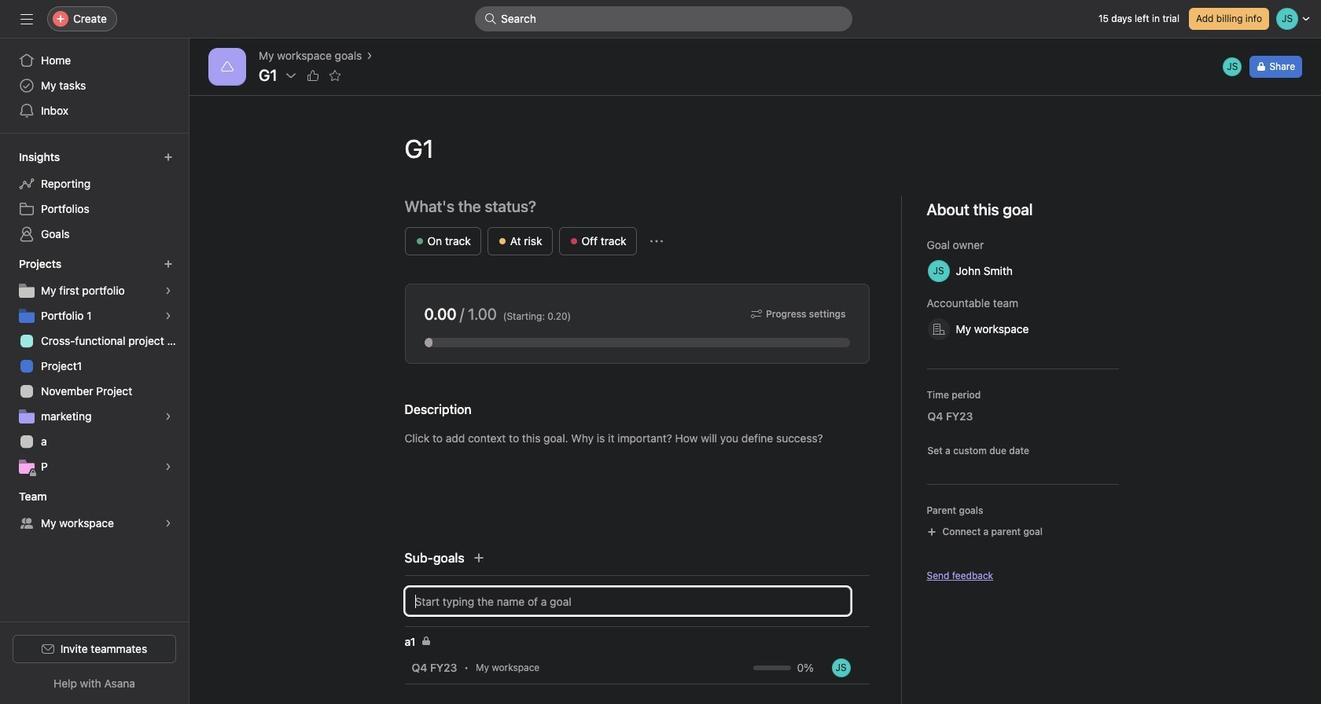 Task type: vqa. For each thing, say whether or not it's contained in the screenshot.
right ex
no



Task type: describe. For each thing, give the bounding box(es) containing it.
add goal image
[[472, 552, 485, 565]]

see details, my workspace image
[[164, 519, 173, 528]]

see details, marketing image
[[164, 412, 173, 422]]

see details, portfolio 1 image
[[164, 311, 173, 321]]

see details, p image
[[164, 462, 173, 472]]

global element
[[0, 39, 189, 133]]

hide sidebar image
[[20, 13, 33, 25]]

projects element
[[0, 250, 189, 483]]

show options image
[[285, 69, 298, 82]]



Task type: locate. For each thing, give the bounding box(es) containing it.
Goal name text field
[[392, 120, 1119, 177]]

0 likes. click to like this task image
[[307, 69, 320, 82]]

new project or portfolio image
[[164, 260, 173, 269]]

Start typing the name of a goal text field
[[405, 587, 850, 616]]

new insights image
[[164, 153, 173, 162]]

see details, my first portfolio image
[[164, 286, 173, 296]]

add to starred image
[[329, 69, 342, 82]]

insights element
[[0, 143, 189, 250]]

list box
[[475, 6, 852, 31]]

teams element
[[0, 483, 189, 539]]

prominent image
[[484, 13, 497, 25]]

toggle owner popover image
[[832, 659, 850, 678]]



